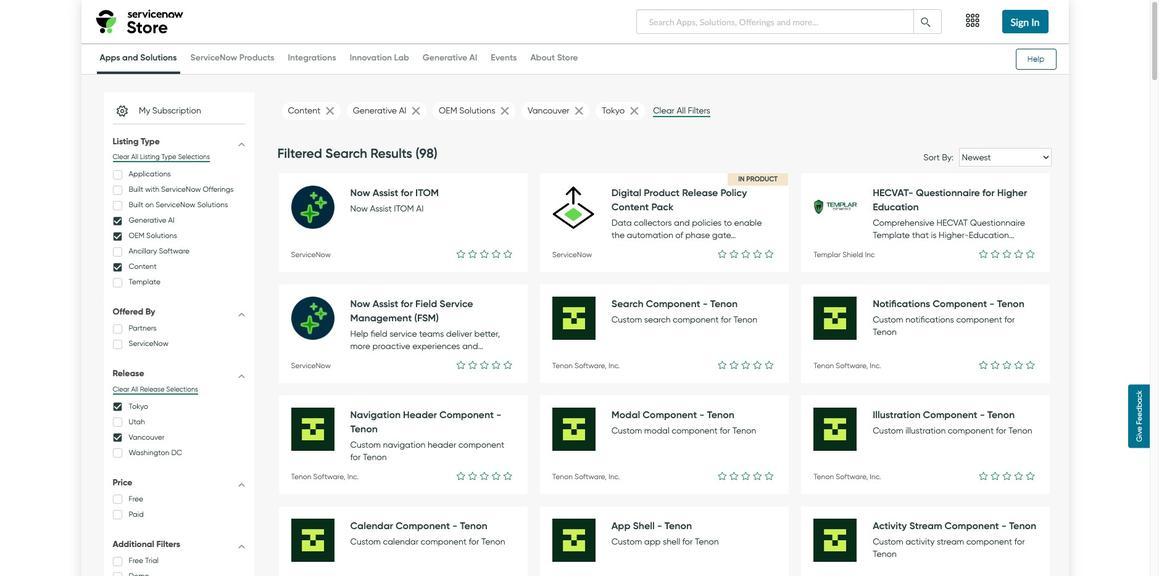 Task type: vqa. For each thing, say whether or not it's contained in the screenshot.
Visibility
no



Task type: locate. For each thing, give the bounding box(es) containing it.
for inside hecvat- questionnaire for higher education comprehensive hecvat questionnaire template that is higher-education…
[[983, 186, 995, 199]]

generative down on
[[129, 216, 166, 225]]

built left with
[[129, 185, 143, 194]]

2 app from the left
[[612, 520, 631, 532]]

inc. for illustration component - tenon
[[870, 472, 881, 482]]

custom inside search component - tenon custom search component for tenon
[[612, 315, 642, 325]]

activity up attachments,
[[873, 520, 907, 532]]

digital product release policy content pack data collectors and policies to enable the automation of phase gate…
[[612, 186, 762, 241]]

to
[[729, 216, 737, 226], [724, 218, 732, 228]]

custom inside activity stream component - tenon custom activity stream component for displaying comments, attachments, and record updates in a view in ui builder for tenon
[[814, 537, 844, 548]]

activity inside activity stream component - tenon custom activity stream component for tenon
[[873, 520, 907, 532]]

2 chevron up image from the top
[[239, 373, 245, 380]]

field up field
[[356, 298, 378, 310]]

content up data
[[612, 201, 649, 213]]

1 horizontal spatial field
[[416, 298, 437, 310]]

solutions up software
[[146, 231, 177, 240]]

1 horizontal spatial calendar
[[350, 520, 393, 532]]

1 horizontal spatial stream
[[937, 537, 964, 548]]

collectors up 'automate'
[[574, 216, 612, 226]]

1 chevron up image from the top
[[239, 311, 245, 318]]

- inside search component - tenon custom search component for tenon
[[703, 298, 708, 310]]

that up 'verification'
[[664, 216, 681, 226]]

calendar component - tenon element
[[350, 519, 515, 533]]

0 horizontal spatial calendar
[[291, 520, 334, 532]]

for down notifications component - tenon element
[[1005, 315, 1015, 325]]

for down illustration component - tenon element
[[996, 426, 1007, 436]]

help down sign in
[[1028, 54, 1045, 63]]

2 notifications from the left
[[873, 298, 930, 310]]

3 cross image from the left
[[572, 106, 584, 116]]

illustration for illustration component - tenon custom illustration component for tenon
[[873, 409, 921, 421]]

questionnaire up hecvat
[[916, 186, 980, 199]]

collectors inside digital product release policy content pack data collectors and policies to enable the automation of phase gate…
[[634, 218, 672, 228]]

custom navigation header component for tenon element
[[350, 439, 515, 464]]

ai left cross icon
[[399, 106, 407, 116]]

chevron up image inside listing type dropdown button
[[239, 140, 245, 147]]

clear
[[653, 106, 675, 116], [113, 153, 130, 161], [113, 385, 130, 394]]

app inside app shell - tenon custom app shell for displaying records in tenon. this app shell provides an intuitive top and side navigation.
[[552, 520, 571, 532]]

service inside now assist for field service management (fsm) help field service teams deliver better, more proactive experiences and…
[[440, 298, 473, 310]]

content down ancillary
[[129, 262, 157, 271]]

gate
[[621, 228, 640, 239]]

clear for listing type
[[113, 153, 130, 161]]

1 horizontal spatial type
[[161, 153, 176, 161]]

for up more
[[342, 298, 354, 310]]

1 vertical spatial generative ai
[[353, 106, 409, 116]]

1 horizontal spatial (fsm)
[[480, 298, 505, 310]]

1 cross image from the left
[[323, 106, 334, 116]]

2 displaying from the left
[[968, 537, 1009, 548]]

notifications down the app by company templar shield inc element
[[814, 298, 871, 310]]

inc
[[865, 250, 875, 259]]

template up by
[[129, 277, 160, 287]]

for inside calendar component - tenon custom calendar component for tenon
[[469, 537, 479, 548]]

0 horizontal spatial shell
[[574, 520, 596, 532]]

policy for digital product release policy content pack digital product release policy content pack contains data collectors and policies that enable you to automate phase gate verification using scripted or low- code policies.
[[661, 186, 688, 199]]

1 vertical spatial type
[[161, 153, 176, 161]]

1 horizontal spatial in
[[995, 549, 1001, 560]]

app inside app shell - tenon custom app shell for tenon
[[644, 537, 661, 548]]

1 higher from the left
[[938, 186, 968, 199]]

- inside navigation header component - tenon custom navigation header component for tenon
[[496, 409, 501, 421]]

release inside digital product release policy content pack data collectors and policies to enable the automation of phase gate…
[[682, 186, 718, 199]]

oem up ancillary
[[129, 231, 145, 240]]

clear all release selections
[[113, 385, 198, 394]]

product up contains
[[747, 175, 778, 183]]

1 horizontal spatial in
[[1032, 16, 1040, 28]]

component inside search component - tenon custom search component for tenon
[[673, 315, 719, 325]]

policy inside digital product release policy content pack data collectors and policies to enable the automation of phase gate…
[[721, 186, 747, 199]]

shell inside app shell - tenon custom app shell for tenon
[[633, 520, 655, 532]]

now assist for field service management (fsm)
[[291, 298, 505, 310]]

education inside hecvat- questionnaire for higher education comprehensive hecvat questionnaire template that is higher-education…
[[873, 201, 919, 213]]

template inside hecvat- questionnaire for higher education comprehensive hecvat questionnaire template that is higher-education…
[[873, 230, 910, 241]]

- for search component - tenon custom search component for tenon
[[703, 298, 708, 310]]

2 horizontal spatial generative
[[423, 52, 467, 63]]

shell up provides
[[604, 537, 621, 548]]

2 stream from the left
[[910, 520, 942, 532]]

1 horizontal spatial generative ai
[[423, 52, 477, 63]]

1 horizontal spatial illustration
[[873, 409, 921, 421]]

tab list containing apps and solutions
[[94, 46, 584, 74]]

custom for calendar component - tenon custom calendar component for tenon
[[350, 537, 381, 548]]

hecvat-
[[814, 186, 854, 199], [873, 186, 914, 199]]

for down search component - tenon element
[[721, 315, 732, 325]]

software, for modal
[[575, 472, 607, 482]]

custom inside illustration component - tenon custom illustration component for tenon
[[873, 426, 904, 436]]

displaying up intuitive
[[636, 537, 676, 548]]

component for calendar component - tenon
[[336, 520, 391, 532]]

1 horizontal spatial shell
[[604, 537, 621, 548]]

1 vertical spatial clear
[[113, 153, 130, 161]]

- for calendar component - tenon
[[393, 520, 398, 532]]

search image
[[921, 15, 931, 27]]

all for release
[[131, 385, 138, 394]]

0 vertical spatial filters
[[688, 106, 711, 116]]

2 cross image from the left
[[498, 106, 509, 116]]

component inside illustration component - tenon custom illustration component for tenon
[[923, 409, 978, 421]]

shell inside app shell - tenon custom app shell for displaying records in tenon. this app shell provides an intuitive top and side navigation.
[[574, 520, 596, 532]]

1 displaying from the left
[[636, 537, 676, 548]]

policies up the using
[[692, 218, 722, 228]]

0 horizontal spatial stream
[[878, 537, 905, 548]]

0 vertical spatial free
[[129, 494, 143, 504]]

2 higher from the left
[[997, 186, 1027, 199]]

navigation for navigation header component - tenon custom navigation header component for tenon
[[350, 409, 401, 421]]

custom notifications component for tenon element
[[873, 314, 1038, 339]]

help up more
[[350, 329, 369, 339]]

1 illustration from the left
[[814, 409, 862, 421]]

offered by button
[[103, 301, 254, 323]]

2 built from the top
[[129, 200, 143, 209]]

service for now assist for field service management (fsm)
[[380, 298, 414, 310]]

0 horizontal spatial vancouver
[[129, 433, 165, 442]]

oem inside the 'applications built with servicenow offerings built on servicenow solutions generative ai oem solutions ancillary software content template'
[[129, 231, 145, 240]]

shell up the top
[[663, 537, 680, 548]]

pack up contains
[[730, 186, 752, 199]]

0 horizontal spatial search
[[325, 146, 367, 162]]

clear all release selections link
[[113, 385, 198, 395]]

now assist for itom now assist itom ai
[[350, 186, 439, 214]]

- for modal component - tenon
[[640, 409, 645, 421]]

0 horizontal spatial generative ai
[[353, 106, 409, 116]]

2 calendar from the left
[[350, 520, 393, 532]]

digital
[[552, 186, 582, 199], [612, 186, 642, 199], [552, 204, 578, 214]]

2 free from the top
[[129, 556, 143, 566]]

component down search component - tenon element
[[673, 315, 719, 325]]

and inside activity stream component - tenon custom activity stream component for displaying comments, attachments, and record updates in a view in ui builder for tenon
[[914, 549, 930, 560]]

assist for now assist for itom now assist itom ai
[[373, 186, 398, 199]]

management up field
[[350, 312, 412, 324]]

1 vertical spatial oem
[[129, 231, 145, 240]]

-
[[644, 298, 649, 310], [703, 298, 708, 310], [931, 298, 936, 310], [990, 298, 995, 310], [437, 409, 442, 421], [496, 409, 501, 421], [640, 409, 645, 421], [700, 409, 705, 421], [921, 409, 926, 421], [980, 409, 985, 421], [393, 520, 398, 532], [453, 520, 458, 532], [598, 520, 603, 532], [657, 520, 662, 532], [943, 520, 948, 532], [1002, 520, 1007, 532]]

- inside app shell - tenon custom app shell for displaying records in tenon. this app shell provides an intuitive top and side navigation.
[[598, 520, 603, 532]]

component for modal component - tenon
[[584, 409, 638, 421]]

enable inside digital product release policy content pack digital product release policy content pack contains data collectors and policies that enable you to automate phase gate verification using scripted or low- code policies.
[[683, 216, 711, 226]]

1 horizontal spatial help
[[1028, 54, 1045, 63]]

0 vertical spatial in
[[1032, 16, 1040, 28]]

activity inside activity stream component - tenon custom activity stream component for displaying comments, attachments, and record updates in a view in ui builder for tenon
[[846, 537, 876, 548]]

phase right of
[[686, 230, 710, 241]]

software
[[159, 246, 190, 256]]

- for calendar component - tenon custom calendar component for tenon
[[453, 520, 458, 532]]

product up data
[[585, 186, 621, 199]]

sign in menu bar
[[945, 0, 1069, 43]]

app
[[585, 537, 602, 548], [644, 537, 661, 548], [552, 549, 569, 560]]

filters inside dropdown button
[[156, 539, 180, 550]]

0 vertical spatial that
[[664, 216, 681, 226]]

(fsm) for now assist for field service management (fsm) help field service teams deliver better, more proactive experiences and…
[[414, 312, 439, 324]]

1 shell from the left
[[574, 520, 596, 532]]

1 vertical spatial chevron up image
[[239, 373, 245, 380]]

clear inside clear all listing type selections link
[[113, 153, 130, 161]]

0 horizontal spatial management
[[350, 312, 412, 324]]

2 horizontal spatial pack
[[730, 186, 752, 199]]

records
[[678, 537, 708, 548]]

cross image for oem solutions
[[498, 106, 509, 116]]

more
[[350, 341, 370, 352]]

component inside calendar component - tenon custom calendar component for tenon
[[396, 520, 450, 532]]

stream up attachments,
[[850, 520, 883, 532]]

software, for illustration
[[836, 472, 868, 482]]

0 vertical spatial type
[[141, 136, 160, 147]]

hecvat- inside hecvat- questionnaire for higher education comprehensive hecvat questionnaire template that is higher-education…
[[873, 186, 914, 199]]

sign in menu item
[[995, 0, 1057, 43]]

pack up 'verification'
[[652, 201, 674, 213]]

phase inside digital product release policy content pack digital product release policy content pack contains data collectors and policies that enable you to automate phase gate verification using scripted or low- code policies.
[[594, 228, 619, 239]]

stream inside activity stream component - tenon custom activity stream component for displaying comments, attachments, and record updates in a view in ui builder for tenon
[[850, 520, 883, 532]]

Search Apps search field
[[636, 9, 914, 34]]

for inside search component - tenon custom search component for tenon
[[721, 315, 732, 325]]

search
[[325, 146, 367, 162], [552, 298, 584, 310], [612, 298, 644, 310]]

1 horizontal spatial tokyo
[[602, 106, 627, 116]]

2 header from the left
[[403, 409, 437, 421]]

release for digital product release policy content pack digital product release policy content pack contains data collectors and policies that enable you to automate phase gate verification using scripted or low- code policies.
[[623, 186, 659, 199]]

2 service from the left
[[440, 298, 473, 310]]

1 vertical spatial education
[[873, 201, 919, 213]]

for right builder in the bottom of the page
[[853, 562, 863, 572]]

app for app shell - tenon custom app shell for displaying records in tenon. this app shell provides an intuitive top and side navigation.
[[585, 537, 602, 548]]

activity for activity stream component - tenon custom activity stream component for displaying comments, attachments, and record updates in a view in ui builder for tenon
[[814, 520, 848, 532]]

field inside now assist for field service management (fsm) help field service teams deliver better, more proactive experiences and…
[[416, 298, 437, 310]]

vancouver
[[528, 106, 572, 116], [129, 433, 165, 442]]

- for app shell - tenon custom app shell for displaying records in tenon. this app shell provides an intuitive top and side navigation.
[[598, 520, 603, 532]]

my subscription
[[139, 105, 201, 116]]

activity stream component - tenon element
[[873, 519, 1038, 533]]

or
[[745, 228, 753, 239]]

tenon software, inc. for navigation
[[291, 472, 359, 482]]

modal component - tenon element
[[612, 408, 777, 422]]

tokyo inside tokyo utah vancouver washington dc
[[129, 402, 148, 411]]

0 horizontal spatial itom
[[356, 186, 380, 199]]

navigation inside navigation header component - tenon custom navigation header component for tenon
[[350, 409, 401, 421]]

vancouver down about store link
[[528, 106, 572, 116]]

servicenow inside partners servicenow
[[129, 339, 168, 348]]

in left "a"
[[995, 549, 1001, 560]]

0 vertical spatial management
[[416, 298, 478, 310]]

1 field from the left
[[356, 298, 378, 310]]

shell for app shell - tenon custom app shell for displaying records in tenon. this app shell provides an intuitive top and side navigation.
[[574, 520, 596, 532]]

generative ai right lab
[[423, 52, 477, 63]]

1 activity from the left
[[846, 537, 876, 548]]

0 horizontal spatial tokyo
[[129, 402, 148, 411]]

1 notifications from the left
[[814, 298, 871, 310]]

0 vertical spatial vancouver
[[528, 106, 572, 116]]

chevron up image for type
[[239, 140, 245, 147]]

cross image down events link
[[498, 106, 509, 116]]

free left trial
[[129, 556, 143, 566]]

for inside app shell - tenon custom app shell for tenon
[[683, 537, 693, 548]]

servicenow products
[[190, 52, 274, 63]]

now assist itom ai element
[[350, 203, 515, 215]]

notifications up notifications
[[873, 298, 930, 310]]

3 chevron up image from the top
[[239, 481, 245, 488]]

listing type
[[113, 136, 160, 147]]

search component - tenon custom search component for tenon
[[612, 298, 757, 325]]

software, for notifications
[[836, 361, 868, 370]]

2 horizontal spatial itom
[[416, 186, 439, 199]]

vancouver inside tokyo utah vancouver washington dc
[[129, 433, 165, 442]]

that left is
[[912, 230, 929, 241]]

0 horizontal spatial app
[[552, 520, 571, 532]]

itom down filtered search results (98)
[[356, 186, 380, 199]]

ai inside the 'applications built with servicenow offerings built on servicenow solutions generative ai oem solutions ancillary software content template'
[[168, 216, 175, 225]]

tab list
[[94, 46, 584, 74], [103, 93, 254, 577]]

and up of
[[674, 218, 690, 228]]

0 horizontal spatial service
[[380, 298, 414, 310]]

chevron up image
[[239, 311, 245, 318], [239, 373, 245, 380], [239, 481, 245, 488]]

search for search component - tenon
[[552, 298, 584, 310]]

0 horizontal spatial notifications
[[814, 298, 871, 310]]

activity for activity stream component - tenon custom activity stream component for tenon
[[906, 537, 935, 548]]

for down the navigation header component - tenon
[[350, 452, 361, 463]]

2 vertical spatial all
[[131, 385, 138, 394]]

component inside activity stream component - tenon custom activity stream component for displaying comments, attachments, and record updates in a view in ui builder for tenon
[[907, 537, 953, 548]]

and inside app shell - tenon custom app shell for displaying records in tenon. this app shell provides an intuitive top and side navigation.
[[687, 549, 703, 560]]

that inside digital product release policy content pack digital product release policy content pack contains data collectors and policies that enable you to automate phase gate verification using scripted or low- code policies.
[[664, 216, 681, 226]]

higher inside hecvat- questionnaire for higher education comprehensive hecvat questionnaire template that is higher-education…
[[997, 186, 1027, 199]]

for down modal component - tenon element
[[720, 426, 730, 436]]

1 vertical spatial in
[[739, 175, 745, 183]]

(fsm)
[[480, 298, 505, 310], [414, 312, 439, 324]]

0 horizontal spatial illustration
[[814, 409, 862, 421]]

2 navigation from the left
[[350, 409, 401, 421]]

1 vertical spatial vancouver
[[129, 433, 165, 442]]

custom inside app shell - tenon custom app shell for tenon
[[612, 537, 642, 548]]

0 horizontal spatial generative
[[129, 216, 166, 225]]

2 illustration from the left
[[873, 409, 921, 421]]

that
[[664, 216, 681, 226], [912, 230, 929, 241]]

higher
[[938, 186, 968, 199], [997, 186, 1027, 199]]

field for now assist for field service management (fsm)
[[356, 298, 378, 310]]

selections up offerings
[[178, 153, 210, 161]]

apps and solutions
[[100, 52, 177, 63]]

enable up or
[[734, 218, 762, 228]]

template down comprehensive
[[873, 230, 910, 241]]

tenon software, inc. for notifications
[[814, 361, 881, 370]]

1 vertical spatial help
[[350, 329, 369, 339]]

management up deliver
[[416, 298, 478, 310]]

2 vertical spatial chevron up image
[[239, 481, 245, 488]]

chevron up image inside additional filters dropdown button
[[239, 543, 245, 550]]

digital for digital product release policy content pack digital product release policy content pack contains data collectors and policies that enable you to automate phase gate verification using scripted or low- code policies.
[[552, 186, 582, 199]]

ai up software
[[168, 216, 175, 225]]

generative inside the 'applications built with servicenow offerings built on servicenow solutions generative ai oem solutions ancillary software content template'
[[129, 216, 166, 225]]

component inside modal component - tenon custom modal component for tenon
[[672, 426, 718, 436]]

filters
[[688, 106, 711, 116], [156, 539, 180, 550]]

custom search component for tenon element
[[612, 314, 777, 326]]

higher up hecvat
[[938, 186, 968, 199]]

by:
[[942, 152, 954, 163]]

1 horizontal spatial collectors
[[634, 218, 672, 228]]

solutions down offerings
[[197, 200, 228, 209]]

generative ai up results
[[353, 106, 409, 116]]

solutions down servicenow store home image
[[140, 52, 177, 63]]

stream for activity stream component - tenon custom activity stream component for displaying comments, attachments, and record updates in a view in ui builder for tenon
[[850, 520, 883, 532]]

low-
[[755, 228, 773, 239]]

1 horizontal spatial vancouver
[[528, 106, 572, 116]]

shell for app shell - tenon custom app shell for displaying records in tenon. this app shell provides an intuitive top and side navigation.
[[604, 537, 621, 548]]

verification
[[642, 228, 685, 239]]

for up service
[[401, 298, 413, 310]]

ai left events
[[470, 52, 477, 63]]

inc. for notifications component - tenon
[[870, 361, 881, 370]]

0 horizontal spatial activity
[[846, 537, 876, 548]]

stream inside activity stream component - tenon custom activity stream component for tenon
[[910, 520, 942, 532]]

stream up the record
[[910, 520, 942, 532]]

1 stream from the left
[[850, 520, 883, 532]]

generative left cross icon
[[353, 106, 397, 116]]

1 built from the top
[[129, 185, 143, 194]]

field
[[356, 298, 378, 310], [416, 298, 437, 310]]

2 chevron up image from the top
[[239, 543, 245, 550]]

contains
[[728, 204, 762, 214]]

1 horizontal spatial management
[[416, 298, 478, 310]]

header for navigation header component - tenon
[[344, 409, 378, 421]]

cross image for tokyo
[[627, 106, 639, 116]]

policy up 'verification'
[[647, 204, 669, 214]]

component
[[587, 298, 641, 310], [646, 298, 700, 310], [874, 298, 928, 310], [933, 298, 987, 310], [380, 409, 435, 421], [440, 409, 494, 421], [584, 409, 638, 421], [643, 409, 697, 421], [864, 409, 918, 421], [923, 409, 978, 421], [336, 520, 391, 532], [396, 520, 450, 532], [886, 520, 940, 532], [945, 520, 999, 532]]

proactive
[[373, 341, 410, 352]]

ai down now assist for itom element at the left of page
[[416, 204, 424, 214]]

listing up applications
[[140, 153, 160, 161]]

help inside button
[[1028, 54, 1045, 63]]

0 vertical spatial chevron up image
[[239, 311, 245, 318]]

search inside search component - tenon custom search component for tenon
[[612, 298, 644, 310]]

activity
[[814, 520, 848, 532], [873, 520, 907, 532]]

search component - tenon
[[552, 298, 679, 310]]

field up teams
[[416, 298, 437, 310]]

1 horizontal spatial app
[[612, 520, 631, 532]]

0 horizontal spatial phase
[[594, 228, 619, 239]]

tokyo for tokyo
[[602, 106, 627, 116]]

component inside activity stream component - tenon custom activity stream component for displaying comments, attachments, and record updates in a view in ui builder for tenon
[[886, 520, 940, 532]]

templar shield inc
[[814, 250, 875, 259]]

for inside app shell - tenon custom app shell for displaying records in tenon. this app shell provides an intuitive top and side navigation.
[[623, 537, 634, 548]]

2 stream from the left
[[937, 537, 964, 548]]

1 horizontal spatial education
[[971, 186, 1017, 199]]

notifications inside "notifications component - tenon custom notifications component for tenon"
[[873, 298, 930, 310]]

star empty image
[[468, 248, 477, 260], [480, 248, 489, 260], [492, 248, 501, 260], [504, 248, 512, 260], [765, 248, 774, 260], [991, 248, 1000, 260], [1003, 248, 1012, 260], [1015, 248, 1023, 260], [1026, 248, 1035, 260], [480, 359, 489, 371], [492, 359, 501, 371], [718, 359, 727, 371], [979, 359, 988, 371], [1003, 359, 1012, 371], [1026, 359, 1035, 371], [468, 470, 477, 482], [480, 470, 489, 482], [753, 470, 762, 482], [765, 470, 774, 482], [979, 470, 988, 482], [991, 470, 1000, 482], [1003, 470, 1012, 482], [1026, 470, 1035, 482]]

- inside "notifications component - tenon custom notifications component for tenon"
[[990, 298, 995, 310]]

questionnaire
[[857, 186, 921, 199], [916, 186, 980, 199], [970, 218, 1025, 228]]

phase down data
[[594, 228, 619, 239]]

1 vertical spatial chevron up image
[[239, 543, 245, 550]]

selections up tokyo utah vancouver washington dc
[[166, 385, 198, 394]]

subscription
[[152, 105, 201, 116]]

4 cross image from the left
[[627, 106, 639, 116]]

1 horizontal spatial notifications
[[873, 298, 930, 310]]

cross image for content
[[323, 106, 334, 116]]

chevron up image
[[239, 140, 245, 147], [239, 543, 245, 550]]

component up the record
[[907, 537, 953, 548]]

app for app shell - tenon custom app shell for tenon
[[644, 537, 661, 548]]

component down notifications component - tenon element
[[957, 315, 1003, 325]]

app up intuitive
[[644, 537, 661, 548]]

cross image
[[323, 106, 334, 116], [498, 106, 509, 116], [572, 106, 584, 116], [627, 106, 639, 116]]

in inside app shell - tenon custom app shell for displaying records in tenon. this app shell provides an intuitive top and side navigation.
[[710, 537, 717, 548]]

assist for now assist for itom
[[314, 186, 339, 199]]

component inside search component - tenon custom search component for tenon
[[646, 298, 700, 310]]

1 vertical spatial filters
[[156, 539, 180, 550]]

star empty image
[[457, 248, 465, 260], [718, 248, 727, 260], [730, 248, 738, 260], [742, 248, 750, 260], [753, 248, 762, 260], [979, 248, 988, 260], [457, 359, 465, 371], [468, 359, 477, 371], [504, 359, 512, 371], [730, 359, 738, 371], [742, 359, 750, 371], [753, 359, 762, 371], [765, 359, 774, 371], [991, 359, 1000, 371], [1015, 359, 1023, 371], [457, 470, 465, 482], [492, 470, 501, 482], [504, 470, 512, 482], [718, 470, 727, 482], [730, 470, 738, 482], [742, 470, 750, 482], [1015, 470, 1023, 482]]

generative inside generative ai link
[[423, 52, 467, 63]]

enable
[[683, 216, 711, 226], [734, 218, 762, 228]]

0 vertical spatial education
[[971, 186, 1017, 199]]

top
[[672, 549, 685, 560]]

1 vertical spatial selections
[[166, 385, 198, 394]]

for inside now assist for field service management (fsm) help field service teams deliver better, more proactive experiences and…
[[401, 298, 413, 310]]

tenon
[[651, 298, 679, 310], [710, 298, 738, 310], [938, 298, 965, 310], [997, 298, 1025, 310], [734, 315, 757, 325], [873, 327, 897, 338], [552, 361, 573, 370], [814, 361, 834, 370], [445, 409, 472, 421], [648, 409, 675, 421], [707, 409, 735, 421], [928, 409, 956, 421], [988, 409, 1015, 421], [350, 423, 378, 435], [733, 426, 756, 436], [1009, 426, 1033, 436], [363, 452, 387, 463], [291, 472, 311, 482], [552, 472, 573, 482], [814, 472, 834, 482], [401, 520, 428, 532], [460, 520, 487, 532], [606, 520, 633, 532], [665, 520, 692, 532], [950, 520, 977, 532], [1009, 520, 1037, 532], [482, 537, 505, 548], [695, 537, 719, 548], [873, 549, 897, 560], [865, 562, 889, 572]]

servicenow
[[190, 52, 237, 63], [161, 185, 201, 194], [156, 200, 195, 209], [291, 250, 331, 259], [552, 250, 592, 259], [129, 339, 168, 348], [291, 361, 331, 370]]

shell inside app shell - tenon custom app shell for tenon
[[663, 537, 680, 548]]

pack up you
[[706, 204, 726, 214]]

header for navigation header component - tenon custom navigation header component for tenon
[[403, 409, 437, 421]]

paid
[[129, 510, 144, 519]]

0 vertical spatial chevron up image
[[239, 140, 245, 147]]

0 horizontal spatial activity
[[814, 520, 848, 532]]

management inside now assist for field service management (fsm) help field service teams deliver better, more proactive experiences and…
[[350, 312, 412, 324]]

to up 'scripted'
[[724, 218, 732, 228]]

solutions
[[140, 52, 177, 63], [460, 106, 495, 116], [197, 200, 228, 209], [146, 231, 177, 240]]

custom illustration component for tenon element
[[873, 425, 1038, 438]]

policy for digital product release policy content pack data collectors and policies to enable the automation of phase gate…
[[721, 186, 747, 199]]

0 horizontal spatial displaying
[[636, 537, 676, 548]]

cross image
[[409, 106, 420, 116]]

1 navigation from the left
[[291, 409, 341, 421]]

header inside navigation header component - tenon custom navigation header component for tenon
[[403, 409, 437, 421]]

0 vertical spatial listing
[[113, 136, 139, 147]]

custom inside app shell - tenon custom app shell for displaying records in tenon. this app shell provides an intuitive top and side navigation.
[[552, 537, 583, 548]]

0 vertical spatial help
[[1028, 54, 1045, 63]]

0 horizontal spatial template
[[129, 277, 160, 287]]

activity for activity stream component - tenon custom activity stream component for tenon
[[873, 520, 907, 532]]

product for digital product release policy content pack data collectors and policies to enable the automation of phase gate…
[[644, 186, 680, 199]]

1 activity from the left
[[814, 520, 848, 532]]

custom inside modal component - tenon custom modal component for tenon
[[612, 426, 642, 436]]

service
[[380, 298, 414, 310], [440, 298, 473, 310]]

1 modal from the left
[[552, 409, 581, 421]]

deliver
[[446, 329, 472, 339]]

enable inside digital product release policy content pack data collectors and policies to enable the automation of phase gate…
[[734, 218, 762, 228]]

app by company tenon software, inc. element
[[552, 361, 620, 370], [814, 361, 881, 370], [291, 472, 359, 482], [552, 472, 620, 482], [814, 472, 881, 482]]

custom for modal component - tenon custom modal component for tenon
[[612, 426, 642, 436]]

activity up "comments,"
[[814, 520, 848, 532]]

record
[[932, 549, 958, 560]]

2 vertical spatial clear
[[113, 385, 130, 394]]

1 horizontal spatial enable
[[734, 218, 762, 228]]

free
[[129, 494, 143, 504], [129, 556, 143, 566]]

component down illustration component - tenon element
[[948, 426, 994, 436]]

notifications
[[814, 298, 871, 310], [873, 298, 930, 310]]

1 horizontal spatial stream
[[910, 520, 942, 532]]

tokyo
[[602, 106, 627, 116], [129, 402, 148, 411]]

2 vertical spatial generative
[[129, 216, 166, 225]]

stream up attachments,
[[878, 537, 905, 548]]

stream
[[878, 537, 905, 548], [937, 537, 964, 548]]

component down calendar component - tenon element
[[421, 537, 467, 548]]

service up deliver
[[440, 298, 473, 310]]

to inside digital product release policy content pack digital product release policy content pack contains data collectors and policies that enable you to automate phase gate verification using scripted or low- code policies.
[[729, 216, 737, 226]]

displaying up updates
[[968, 537, 1009, 548]]

product inside digital product release policy content pack data collectors and policies to enable the automation of phase gate…
[[644, 186, 680, 199]]

2 horizontal spatial app
[[644, 537, 661, 548]]

for
[[342, 186, 354, 199], [401, 186, 413, 199], [923, 186, 936, 199], [983, 186, 995, 199], [342, 298, 354, 310], [401, 298, 413, 310], [721, 315, 732, 325], [1005, 315, 1015, 325], [720, 426, 730, 436], [996, 426, 1007, 436], [350, 452, 361, 463], [469, 537, 479, 548], [623, 537, 634, 548], [683, 537, 693, 548], [955, 537, 966, 548], [1015, 537, 1025, 548], [853, 562, 863, 572]]

help
[[1028, 54, 1045, 63], [350, 329, 369, 339]]

notifications for notifications component - tenon custom notifications component for tenon
[[873, 298, 930, 310]]

for inside modal component - tenon custom modal component for tenon
[[720, 426, 730, 436]]

navigation header component - tenon element
[[350, 408, 515, 436]]

and up the
[[614, 216, 630, 226]]

view
[[1011, 549, 1029, 560]]

is
[[931, 230, 937, 241]]

- for notifications component - tenon custom notifications component for tenon
[[990, 298, 995, 310]]

1 horizontal spatial listing
[[140, 153, 160, 161]]

assist inside now assist for field service management (fsm) help field service teams deliver better, more proactive experiences and…
[[373, 298, 398, 310]]

0 horizontal spatial navigation
[[291, 409, 341, 421]]

templar
[[814, 250, 841, 259]]

and right 'apps'
[[122, 52, 138, 63]]

2 hecvat- from the left
[[873, 186, 914, 199]]

product
[[747, 175, 778, 183], [585, 186, 621, 199], [644, 186, 680, 199], [580, 204, 611, 214]]

stream for activity stream component - tenon custom activity stream component for displaying comments, attachments, and record updates in a view in ui builder for tenon
[[878, 537, 905, 548]]

0 horizontal spatial listing
[[113, 136, 139, 147]]

inc. for navigation header component - tenon
[[347, 472, 359, 482]]

0 horizontal spatial that
[[664, 216, 681, 226]]

policies inside digital product release policy content pack data collectors and policies to enable the automation of phase gate…
[[692, 218, 722, 228]]

content inside digital product release policy content pack data collectors and policies to enable the automation of phase gate…
[[612, 201, 649, 213]]

applications
[[129, 169, 171, 178]]

better,
[[474, 329, 500, 339]]

component inside calendar component - tenon custom calendar component for tenon
[[421, 537, 467, 548]]

1 horizontal spatial displaying
[[968, 537, 1009, 548]]

1 horizontal spatial navigation
[[350, 409, 401, 421]]

0 vertical spatial tab list
[[94, 46, 584, 74]]

cross image down store
[[572, 106, 584, 116]]

oem right cross icon
[[439, 106, 457, 116]]

software,
[[575, 361, 607, 370], [836, 361, 868, 370], [313, 472, 346, 482], [575, 472, 607, 482], [836, 472, 868, 482]]

now assist for field service management (fsm) help field service teams deliver better, more proactive experiences and…
[[350, 298, 500, 352]]

clear all filters
[[653, 106, 711, 116]]

component for notifications component - tenon custom notifications component for tenon
[[933, 298, 987, 310]]

teams
[[419, 329, 444, 339]]

digital for digital product release policy content pack data collectors and policies to enable the automation of phase gate…
[[612, 186, 642, 199]]

0 vertical spatial oem
[[439, 106, 457, 116]]

servicenow store home image
[[94, 6, 190, 37]]

2 shell from the left
[[633, 520, 655, 532]]

1 chevron up image from the top
[[239, 140, 245, 147]]

app up provides
[[585, 537, 602, 548]]

itom down now assist for itom element at the left of page
[[394, 204, 414, 214]]

innovation lab
[[350, 52, 409, 63]]

1 horizontal spatial oem
[[439, 106, 457, 116]]

1 vertical spatial tab list
[[103, 93, 254, 577]]

chevron up image inside price dropdown button
[[239, 481, 245, 488]]

0 horizontal spatial (fsm)
[[414, 312, 439, 324]]

template
[[873, 230, 910, 241], [129, 277, 160, 287]]

2 modal from the left
[[612, 409, 640, 421]]

app left provides
[[552, 549, 569, 560]]

apps
[[100, 52, 120, 63]]

built left on
[[129, 200, 143, 209]]

1 service from the left
[[380, 298, 414, 310]]

- inside activity stream component - tenon custom activity stream component for tenon
[[1002, 520, 1007, 532]]

listing
[[113, 136, 139, 147], [140, 153, 160, 161]]

now assist for itom element
[[350, 186, 515, 200]]

for inside "notifications component - tenon custom notifications component for tenon"
[[1005, 315, 1015, 325]]

2 activity from the left
[[873, 520, 907, 532]]

2 activity from the left
[[906, 537, 935, 548]]

shell up provides
[[574, 520, 596, 532]]

stream up the record
[[937, 537, 964, 548]]

1 vertical spatial management
[[350, 312, 412, 324]]

activity stream component - tenon custom activity stream component for displaying comments, attachments, and record updates in a view in ui builder for tenon
[[814, 520, 1038, 572]]

1 vertical spatial template
[[129, 277, 160, 287]]

for down filtered search results (98)
[[342, 186, 354, 199]]

digital inside digital product release policy content pack data collectors and policies to enable the automation of phase gate…
[[612, 186, 642, 199]]

1 horizontal spatial shell
[[633, 520, 655, 532]]

app by company servicenow element
[[291, 250, 331, 259], [552, 250, 592, 259], [291, 361, 331, 370]]

0 vertical spatial tokyo
[[602, 106, 627, 116]]

1 horizontal spatial policies
[[692, 218, 722, 228]]

1 stream from the left
[[878, 537, 905, 548]]

inc. for search component - tenon
[[609, 361, 620, 370]]

- for app shell - tenon custom app shell for tenon
[[657, 520, 662, 532]]

pack inside digital product release policy content pack data collectors and policies to enable the automation of phase gate…
[[652, 201, 674, 213]]

1 app from the left
[[552, 520, 571, 532]]

0 vertical spatial generative
[[423, 52, 467, 63]]

offered
[[113, 306, 143, 317]]

1 hecvat- from the left
[[814, 186, 854, 199]]

listing down subscribe image
[[113, 136, 139, 147]]

for inside activity stream component - tenon custom activity stream component for tenon
[[1015, 537, 1025, 548]]

listing inside dropdown button
[[113, 136, 139, 147]]

header
[[428, 440, 456, 450]]

calendar
[[383, 537, 419, 548]]

activity inside activity stream component - tenon custom activity stream component for displaying comments, attachments, and record updates in a view in ui builder for tenon
[[814, 520, 848, 532]]

- inside modal component - tenon custom modal component for tenon
[[700, 409, 705, 421]]

1 header from the left
[[344, 409, 378, 421]]

shell up intuitive
[[633, 520, 655, 532]]

offerings
[[203, 185, 234, 194]]

0 horizontal spatial app
[[552, 549, 569, 560]]

for up the education…
[[983, 186, 995, 199]]

1 free from the top
[[129, 494, 143, 504]]

hecvat
[[937, 218, 968, 228]]

1 vertical spatial generative
[[353, 106, 397, 116]]

for up the top
[[683, 537, 693, 548]]

data
[[552, 216, 572, 226]]

collectors
[[574, 216, 612, 226], [634, 218, 672, 228]]

1 horizontal spatial activity
[[906, 537, 935, 548]]

- for modal component - tenon custom modal component for tenon
[[700, 409, 705, 421]]

0 horizontal spatial policies
[[632, 216, 662, 226]]

in product
[[739, 175, 778, 183]]

1 horizontal spatial activity
[[873, 520, 907, 532]]

automation
[[627, 230, 673, 241]]

(fsm) up teams
[[414, 312, 439, 324]]

2 field from the left
[[416, 298, 437, 310]]

tokyo utah vancouver washington dc
[[127, 402, 182, 457]]

- inside calendar component - tenon custom calendar component for tenon
[[453, 520, 458, 532]]

illustration
[[814, 409, 862, 421], [873, 409, 921, 421]]

cross image down the integrations link
[[323, 106, 334, 116]]

0 horizontal spatial higher
[[938, 186, 968, 199]]

2 horizontal spatial in
[[1031, 549, 1038, 560]]

custom for illustration component - tenon custom illustration component for tenon
[[873, 426, 904, 436]]

software, for navigation
[[313, 472, 346, 482]]

component up updates
[[967, 537, 1013, 548]]

1 calendar from the left
[[291, 520, 334, 532]]

in right view
[[1031, 549, 1038, 560]]

higher up the education…
[[997, 186, 1027, 199]]

illustration for illustration component - tenon
[[814, 409, 862, 421]]



Task type: describe. For each thing, give the bounding box(es) containing it.
illustration component - tenon custom illustration component for tenon
[[873, 409, 1033, 436]]

washington
[[129, 448, 169, 457]]

scripted
[[711, 228, 743, 239]]

to inside digital product release policy content pack data collectors and policies to enable the automation of phase gate…
[[724, 218, 732, 228]]

clear all filters link
[[653, 106, 711, 117]]

builder
[[824, 562, 851, 572]]

filtered search results (98)
[[278, 146, 438, 162]]

1 vertical spatial listing
[[140, 153, 160, 161]]

shell for app shell - tenon custom app shell for tenon
[[633, 520, 655, 532]]

and inside digital product release policy content pack data collectors and policies to enable the automation of phase gate…
[[674, 218, 690, 228]]

now for now assist for itom
[[291, 186, 311, 199]]

for inside now assist for itom now assist itom ai
[[401, 186, 413, 199]]

component inside illustration component - tenon custom illustration component for tenon
[[948, 426, 994, 436]]

release inside dropdown button
[[113, 368, 144, 379]]

component inside navigation header component - tenon custom navigation header component for tenon
[[459, 440, 505, 450]]

about
[[531, 52, 555, 63]]

integrations link
[[285, 52, 339, 72]]

1 horizontal spatial pack
[[706, 204, 726, 214]]

now for now assist for itom now assist itom ai
[[350, 186, 370, 199]]

provides
[[591, 549, 624, 560]]

partners
[[129, 324, 157, 333]]

field for now assist for field service management (fsm) help field service teams deliver better, more proactive experiences and…
[[416, 298, 437, 310]]

the
[[612, 230, 625, 241]]

assist for now assist for field service management (fsm) help field service teams deliver better, more proactive experiences and…
[[373, 298, 398, 310]]

for down activity stream component - tenon element
[[955, 537, 966, 548]]

custom calendar component for tenon element
[[350, 536, 515, 549]]

navigation header component - tenon
[[291, 409, 472, 421]]

data
[[612, 218, 632, 228]]

hecvat- questionnaire for higher education comprehensive hecvat questionnaire template that is higher-education…
[[873, 186, 1027, 241]]

higher for hecvat- questionnaire for higher education
[[938, 186, 968, 199]]

data collectors and policies to enable the automation of phase gate verification in digital product release. element
[[612, 217, 777, 242]]

now for now assist for field service management (fsm) help field service teams deliver better, more proactive experiences and…
[[350, 298, 370, 310]]

oem solutions
[[439, 106, 498, 116]]

- for search component - tenon
[[644, 298, 649, 310]]

template inside the 'applications built with servicenow offerings built on servicenow solutions generative ai oem solutions ancillary software content template'
[[129, 277, 160, 287]]

modal component - tenon custom modal component for tenon
[[612, 409, 756, 436]]

comprehensive
[[873, 218, 935, 228]]

1 horizontal spatial generative
[[353, 106, 397, 116]]

content up you
[[690, 186, 728, 199]]

on
[[145, 200, 154, 209]]

navigation for navigation header component - tenon
[[291, 409, 341, 421]]

app for app shell - tenon custom app shell for tenon
[[612, 520, 631, 532]]

and inside digital product release policy content pack digital product release policy content pack contains data collectors and policies that enable you to automate phase gate verification using scripted or low- code policies.
[[614, 216, 630, 226]]

calendar component - tenon custom calendar component for tenon
[[350, 520, 505, 548]]

tenon inside app shell - tenon custom app shell for displaying records in tenon. this app shell provides an intuitive top and side navigation.
[[606, 520, 633, 532]]

search component - tenon element
[[612, 297, 777, 311]]

app by company servicenow element for now assist for itom
[[291, 250, 331, 259]]

activity stream component - tenon custom activity stream component for tenon
[[873, 520, 1037, 560]]

component inside activity stream component - tenon custom activity stream component for tenon
[[967, 537, 1013, 548]]

chevron up image for offered by
[[239, 311, 245, 318]]

custom activity stream component for tenon element
[[873, 536, 1038, 561]]

notifications component - tenon element
[[873, 297, 1038, 311]]

chevron up image for price
[[239, 481, 245, 488]]

education for hecvat- questionnaire for higher education
[[971, 186, 1017, 199]]

policies inside digital product release policy content pack digital product release policy content pack contains data collectors and policies that enable you to automate phase gate verification using scripted or low- code policies.
[[632, 216, 662, 226]]

shield
[[843, 250, 863, 259]]

component for search component - tenon custom search component for tenon
[[646, 298, 700, 310]]

and inside tab list
[[122, 52, 138, 63]]

offered by
[[113, 306, 155, 317]]

additional
[[113, 539, 154, 550]]

itom for now assist for itom
[[356, 186, 380, 199]]

search for search component - tenon custom search component for tenon
[[612, 298, 644, 310]]

in inside button
[[1032, 16, 1040, 28]]

management for now assist for field service management (fsm) help field service teams deliver better, more proactive experiences and…
[[350, 312, 412, 324]]

questionnaire up the education…
[[970, 218, 1025, 228]]

component for search component - tenon
[[587, 298, 641, 310]]

clear inside clear all filters link
[[653, 106, 675, 116]]

comprehensive hecvat questionnaire template that is higher-education focused element
[[873, 217, 1038, 242]]

and…
[[462, 341, 483, 352]]

field
[[371, 329, 387, 339]]

an
[[626, 549, 637, 560]]

app by company tenon software, inc. element for navigation
[[291, 472, 359, 482]]

displaying inside activity stream component - tenon custom activity stream component for displaying comments, attachments, and record updates in a view in ui builder for tenon
[[968, 537, 1009, 548]]

free for free trial
[[129, 556, 143, 566]]

hecvat- for hecvat- questionnaire for higher education comprehensive hecvat questionnaire template that is higher-education…
[[873, 186, 914, 199]]

help link
[[1010, 49, 1057, 70]]

code
[[552, 241, 573, 251]]

listing type button
[[103, 131, 254, 153]]

illustration component - tenon element
[[873, 408, 1038, 422]]

custom inside navigation header component - tenon custom navigation header component for tenon
[[350, 440, 381, 450]]

content up data collectors and policies to enable the automation of phase gate verification in digital product release. element
[[672, 204, 704, 214]]

displaying inside app shell - tenon custom app shell for displaying records in tenon. this app shell provides an intuitive top and side navigation.
[[636, 537, 676, 548]]

updates
[[960, 549, 993, 560]]

that inside hecvat- questionnaire for higher education comprehensive hecvat questionnaire template that is higher-education…
[[912, 230, 929, 241]]

component inside navigation header component - tenon custom navigation header component for tenon
[[440, 409, 494, 421]]

navigation
[[383, 440, 426, 450]]

phase inside digital product release policy content pack data collectors and policies to enable the automation of phase gate…
[[686, 230, 710, 241]]

gate…
[[712, 230, 736, 241]]

chevron up image for filters
[[239, 543, 245, 550]]

clear all listing type selections
[[113, 153, 210, 161]]

custom inside activity stream component - tenon custom activity stream component for tenon
[[873, 537, 904, 548]]

innovation
[[350, 52, 392, 63]]

policies.
[[575, 241, 607, 251]]

custom app shell for tenon element
[[612, 536, 777, 549]]

tenon software, inc. for modal
[[552, 472, 620, 482]]

education for hecvat- questionnaire for higher education comprehensive hecvat questionnaire template that is higher-education…
[[873, 201, 919, 213]]

software, for search
[[575, 361, 607, 370]]

for inside illustration component - tenon custom illustration component for tenon
[[996, 426, 1007, 436]]

component for calendar component - tenon custom calendar component for tenon
[[396, 520, 450, 532]]

0 vertical spatial generative ai
[[423, 52, 477, 63]]

hecvat- questionnaire for higher education element
[[873, 186, 1038, 214]]

0 horizontal spatial in
[[739, 175, 745, 183]]

component for illustration component - tenon custom illustration component for tenon
[[923, 409, 978, 421]]

you
[[713, 216, 727, 226]]

(fsm) for now assist for field service management (fsm)
[[480, 298, 505, 310]]

custom modal component for tenon element
[[612, 425, 777, 438]]

attachments,
[[859, 549, 912, 560]]

now for now assist for field service management (fsm)
[[291, 298, 311, 310]]

hecvat- for hecvat- questionnaire for higher education
[[814, 186, 854, 199]]

component inside activity stream component - tenon custom activity stream component for tenon
[[945, 520, 999, 532]]

- for illustration component - tenon custom illustration component for tenon
[[980, 409, 985, 421]]

help button
[[1016, 49, 1057, 70]]

help inside now assist for field service management (fsm) help field service teams deliver better, more proactive experiences and…
[[350, 329, 369, 339]]

solutions down events link
[[460, 106, 495, 116]]

about store link
[[527, 52, 581, 72]]

pack for digital product release policy content pack data collectors and policies to enable the automation of phase gate…
[[652, 201, 674, 213]]

type inside clear all listing type selections link
[[161, 153, 176, 161]]

ancillary
[[129, 246, 157, 256]]

tenon software, inc. for illustration
[[814, 472, 881, 482]]

filtered
[[278, 146, 322, 162]]

comments,
[[814, 549, 857, 560]]

innovation lab link
[[347, 52, 412, 72]]

tenon.
[[719, 537, 745, 548]]

questionnaire for hecvat- questionnaire for higher education
[[857, 186, 921, 199]]

custom for app shell - tenon custom app shell for tenon
[[612, 537, 642, 548]]

price
[[113, 477, 132, 488]]

itom for now assist for itom now assist itom ai
[[416, 186, 439, 199]]

app by company tenon software, inc. element for search
[[552, 361, 620, 370]]

subscribe image
[[113, 102, 131, 120]]

clear all listing type selections link
[[113, 153, 210, 163]]

navigation header component - tenon custom navigation header component for tenon
[[350, 409, 505, 463]]

cross image for vancouver
[[572, 106, 584, 116]]

service for now assist for field service management (fsm) help field service teams deliver better, more proactive experiences and…
[[440, 298, 473, 310]]

products
[[239, 52, 274, 63]]

chevron up image for release
[[239, 373, 245, 380]]

app shell - tenon element
[[612, 519, 777, 533]]

app shell - tenon custom app shell for tenon
[[612, 520, 719, 548]]

custom for notifications component - tenon custom notifications component for tenon
[[873, 315, 904, 325]]

higher-
[[939, 230, 969, 241]]

1 horizontal spatial itom
[[394, 204, 414, 214]]

release for digital product release policy content pack data collectors and policies to enable the automation of phase gate…
[[682, 186, 718, 199]]

component for notifications component - tenon
[[874, 298, 928, 310]]

1 horizontal spatial filters
[[688, 106, 711, 116]]

app by company templar shield inc element
[[814, 250, 875, 259]]

a
[[1004, 549, 1009, 560]]

illustration component - tenon
[[814, 409, 956, 421]]

tenon software, inc. for search
[[552, 361, 620, 370]]

now assist for field service management (fsm) element
[[350, 297, 515, 325]]

ai inside now assist for itom now assist itom ai
[[416, 204, 424, 214]]

questionnaire for hecvat- questionnaire for higher education comprehensive hecvat questionnaire template that is higher-education…
[[916, 186, 980, 199]]

- inside activity stream component - tenon custom activity stream component for displaying comments, attachments, and record updates in a view in ui builder for tenon
[[943, 520, 948, 532]]

pack for digital product release policy content pack digital product release policy content pack contains data collectors and policies that enable you to automate phase gate verification using scripted or low- code policies.
[[730, 186, 752, 199]]

product for digital product release policy content pack digital product release policy content pack contains data collectors and policies that enable you to automate phase gate verification using scripted or low- code policies.
[[585, 186, 621, 199]]

type inside listing type dropdown button
[[141, 136, 160, 147]]

0 horizontal spatial shell
[[571, 549, 588, 560]]

store
[[557, 52, 578, 63]]

additional filters
[[113, 539, 180, 550]]

help field service teams deliver better, more proactive experiences and accelerate productivity with generative ai. element
[[350, 328, 515, 353]]

collectors inside digital product release policy content pack digital product release policy content pack contains data collectors and policies that enable you to automate phase gate verification using scripted or low- code policies.
[[574, 216, 612, 226]]

app by company servicenow element for now assist for field service management (fsm)
[[291, 361, 331, 370]]

tokyo for tokyo utah vancouver washington dc
[[129, 402, 148, 411]]

inc. for modal component - tenon
[[609, 472, 620, 482]]

content inside the 'applications built with servicenow offerings built on servicenow solutions generative ai oem solutions ancillary software content template'
[[129, 262, 157, 271]]

for inside navigation header component - tenon custom navigation header component for tenon
[[350, 452, 361, 463]]

app by company tenon software, inc. element for illustration
[[814, 472, 881, 482]]

stream for activity stream component - tenon custom activity stream component for tenon
[[937, 537, 964, 548]]

education…
[[969, 230, 1015, 241]]

product up 'automate'
[[580, 204, 611, 214]]

assist for now assist for field service management (fsm)
[[314, 298, 339, 310]]

this
[[747, 537, 762, 548]]

for down sort
[[923, 186, 936, 199]]

now assist for itom
[[291, 186, 380, 199]]

- for notifications component - tenon
[[931, 298, 936, 310]]

my
[[139, 105, 150, 116]]

digital product release policy content pack element
[[612, 186, 777, 214]]

(98)
[[416, 146, 438, 162]]

calendar for calendar component - tenon
[[291, 520, 334, 532]]

component for modal component - tenon custom modal component for tenon
[[643, 409, 697, 421]]

modal component - tenon
[[552, 409, 675, 421]]

events link
[[488, 52, 520, 72]]

modal for modal component - tenon custom modal component for tenon
[[612, 409, 640, 421]]

ui
[[814, 562, 821, 572]]

utah
[[129, 417, 145, 426]]

navigation.
[[724, 549, 768, 560]]

sign in button
[[1002, 10, 1049, 33]]

trial
[[145, 556, 159, 566]]

calendar for calendar component - tenon custom calendar component for tenon
[[350, 520, 393, 532]]

applications built with servicenow offerings built on servicenow solutions generative ai oem solutions ancillary software content template
[[127, 169, 234, 287]]

free for free paid
[[129, 494, 143, 504]]

intuitive
[[639, 549, 669, 560]]

using
[[688, 228, 708, 239]]

component inside "notifications component - tenon custom notifications component for tenon"
[[957, 315, 1003, 325]]

0 vertical spatial all
[[677, 106, 686, 116]]

notifications for notifications component - tenon
[[814, 298, 871, 310]]

custom for search component - tenon custom search component for tenon
[[612, 315, 642, 325]]

hecvat- questionnaire for higher education
[[814, 186, 1017, 199]]

0 vertical spatial selections
[[178, 153, 210, 161]]

content up filtered
[[288, 106, 323, 116]]

tab list containing listing type
[[103, 93, 254, 577]]

digital product release policy content pack digital product release policy content pack contains data collectors and policies that enable you to automate phase gate verification using scripted or low- code policies.
[[552, 186, 773, 251]]

app by company tenon software, inc. element for notifications
[[814, 361, 881, 370]]

servicenow products link
[[187, 52, 278, 72]]

automate
[[552, 228, 592, 239]]

clear for release
[[113, 385, 130, 394]]

product for in product
[[747, 175, 778, 183]]

stream for activity stream component - tenon custom activity stream component for tenon
[[910, 520, 942, 532]]

with
[[145, 185, 159, 194]]

activity for activity stream component - tenon custom activity stream component for displaying comments, attachments, and record updates in a view in ui builder for tenon
[[846, 537, 876, 548]]

results
[[371, 146, 412, 162]]

all for listing type
[[131, 153, 138, 161]]

shell for app shell - tenon custom app shell for tenon
[[663, 537, 680, 548]]



